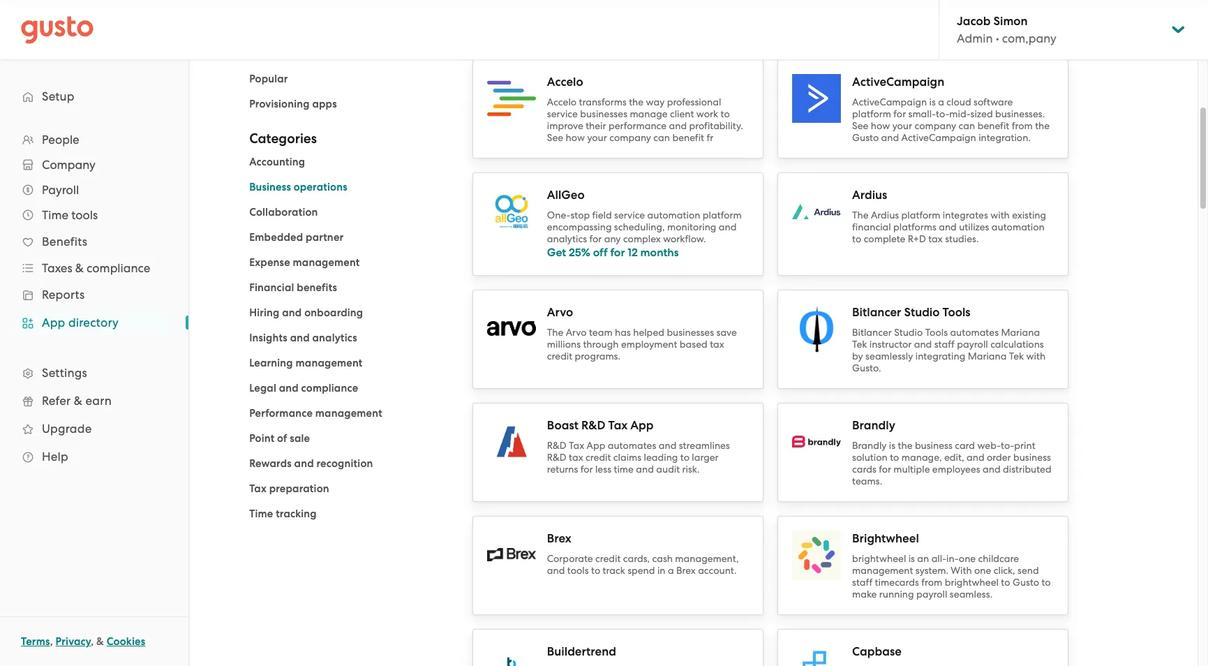 Task type: vqa. For each thing, say whether or not it's contained in the screenshot.
Candidates Button
no



Task type: describe. For each thing, give the bounding box(es) containing it.
payroll
[[42, 183, 79, 197]]

0 vertical spatial activecampaign
[[852, 75, 945, 89]]

compliance for legal and compliance
[[301, 382, 358, 394]]

transforms
[[579, 96, 627, 108]]

0 vertical spatial studio
[[904, 305, 940, 319]]

company button
[[14, 152, 175, 177]]

web-
[[978, 439, 1001, 451]]

staff inside brightwheel brightwheel is an all-in-one childcare management system. with one click, send staff timecards from brightwheel to gusto to make running payroll seamless.
[[852, 576, 873, 587]]

collaboration
[[249, 206, 318, 219]]

directory
[[68, 316, 119, 330]]

benefits
[[297, 281, 337, 294]]

ardius logo image
[[792, 204, 841, 220]]

performance
[[609, 120, 667, 131]]

refer
[[42, 394, 71, 408]]

1 horizontal spatial tek
[[1009, 350, 1024, 361]]

running
[[880, 588, 914, 599]]

to inside brandly brandly is the business card web-to-print solution to manage, edit, and order business cards for multiple employees and distributed teams.
[[890, 451, 899, 463]]

time tracking link
[[249, 508, 317, 520]]

legal
[[249, 382, 276, 394]]

categories
[[249, 131, 317, 147]]

sale
[[290, 432, 310, 445]]

for inside the boast r&d tax app r&d tax app automates and streamlines r&d tax credit claims leading to larger returns for less time and audit risk.
[[581, 463, 593, 474]]

business
[[249, 181, 291, 193]]

activecampaign logo image
[[792, 74, 841, 123]]

professional
[[667, 96, 721, 108]]

terms link
[[21, 635, 50, 648]]

0 vertical spatial arvo
[[547, 305, 573, 319]]

legal and compliance
[[249, 382, 358, 394]]

rewards and recognition
[[249, 457, 373, 470]]

insights and analytics
[[249, 332, 357, 344]]

simon
[[994, 14, 1028, 29]]

reports
[[42, 288, 85, 302]]

gusto inside the activecampaign activecampaign is a cloud software platform for small-to-mid-sized businesses. see how your company can benefit from the gusto and activecampaign integration.
[[852, 132, 879, 143]]

tax preparation
[[249, 482, 329, 495]]

1 vertical spatial arvo
[[566, 326, 587, 338]]

benefits link
[[14, 229, 175, 254]]

financial benefits link
[[249, 281, 337, 294]]

with inside the bitlancer studio tools bitlancer studio tools automates mariana tek instructor and staff payroll calculations by seamlessly integrating mariana tek with gusto.
[[1027, 350, 1046, 361]]

settings
[[42, 366, 87, 380]]

time for time tracking
[[249, 508, 273, 520]]

25%
[[569, 246, 591, 259]]

streamlines
[[679, 439, 730, 451]]

fr
[[707, 132, 714, 143]]

businesses inside accelo accelo transforms the way professional service businesses manage client work to improve their performance and profitability. see how your company can benefit fr
[[580, 108, 628, 119]]

improve
[[547, 120, 583, 131]]

terms , privacy , & cookies
[[21, 635, 145, 648]]

time tracking
[[249, 508, 317, 520]]

claims
[[614, 451, 642, 463]]

accounting link
[[249, 156, 305, 168]]

privacy link
[[56, 635, 91, 648]]

millions
[[547, 338, 581, 349]]

monitoring
[[667, 221, 717, 232]]

& for compliance
[[75, 261, 84, 275]]

payroll inside the bitlancer studio tools bitlancer studio tools automates mariana tek instructor and staff payroll calculations by seamlessly integrating mariana tek with gusto.
[[957, 338, 988, 349]]

2 accelo from the top
[[547, 96, 577, 108]]

your inside the activecampaign activecampaign is a cloud software platform for small-to-mid-sized businesses. see how your company can benefit from the gusto and activecampaign integration.
[[893, 120, 913, 131]]

through
[[583, 338, 619, 349]]

1 vertical spatial r&d
[[547, 439, 567, 451]]

performance management link
[[249, 407, 382, 420]]

the for accelo
[[629, 96, 644, 108]]

1 vertical spatial tools
[[925, 326, 948, 338]]

based
[[680, 338, 708, 349]]

any
[[604, 233, 621, 244]]

in
[[658, 564, 666, 576]]

legal and compliance link
[[249, 382, 358, 394]]

service inside "allgeo one-stop field service automation platform encompassing scheduling, monitoring and analytics for any complex workflow. get 25% off for 12 months"
[[614, 209, 645, 221]]

2 vertical spatial r&d
[[547, 451, 567, 463]]

app directory
[[42, 316, 119, 330]]

collaboration link
[[249, 206, 318, 219]]

calculations
[[991, 338, 1044, 349]]

capbase
[[852, 644, 902, 659]]

setup link
[[14, 84, 175, 109]]

platforms
[[894, 221, 937, 232]]

instructor
[[870, 338, 912, 349]]

2 vertical spatial &
[[96, 635, 104, 648]]

0 vertical spatial r&d
[[582, 418, 606, 433]]

2 vertical spatial tax
[[249, 482, 267, 495]]

expense management
[[249, 256, 360, 269]]

manage,
[[902, 451, 942, 463]]

1 horizontal spatial brex
[[677, 564, 696, 576]]

stop
[[571, 209, 590, 221]]

how inside accelo accelo transforms the way professional service businesses manage client work to improve their performance and profitability. see how your company can benefit fr
[[566, 132, 585, 143]]

and inside brex corporate credit cards, cash management, and tools to track spend in a brex account.
[[547, 564, 565, 576]]

2 bitlancer from the top
[[852, 326, 892, 338]]

recognition
[[317, 457, 373, 470]]

for inside brandly brandly is the business card web-to-print solution to manage, edit, and order business cards for multiple employees and distributed teams.
[[879, 463, 892, 474]]

upgrade link
[[14, 416, 175, 441]]

work
[[697, 108, 718, 119]]

boast r&d tax app r&d tax app automates and streamlines r&d tax credit claims leading to larger returns for less time and audit risk.
[[547, 418, 730, 474]]

small-
[[909, 108, 936, 119]]

studies.
[[945, 233, 979, 244]]

home image
[[21, 16, 94, 44]]

management,
[[675, 553, 739, 564]]

timecards
[[875, 576, 919, 587]]

1 horizontal spatial brightwheel
[[945, 576, 999, 587]]

0 vertical spatial one
[[959, 553, 976, 564]]

operations
[[294, 181, 347, 193]]

and inside the bitlancer studio tools bitlancer studio tools automates mariana tek instructor and staff payroll calculations by seamlessly integrating mariana tek with gusto.
[[914, 338, 932, 349]]

brightwheel logo image
[[792, 530, 841, 579]]

the inside the activecampaign activecampaign is a cloud software platform for small-to-mid-sized businesses. see how your company can benefit from the gusto and activecampaign integration.
[[1035, 120, 1050, 131]]

buildertrend
[[547, 644, 616, 659]]

1 brandly from the top
[[852, 418, 896, 433]]

can inside the activecampaign activecampaign is a cloud software platform for small-to-mid-sized businesses. see how your company can benefit from the gusto and activecampaign integration.
[[959, 120, 975, 131]]

expense management link
[[249, 256, 360, 269]]

1 vertical spatial app
[[631, 418, 654, 433]]

business operations link
[[249, 181, 347, 193]]

is for activecampaign
[[930, 96, 936, 108]]

spend
[[628, 564, 655, 576]]

encompassing
[[547, 221, 612, 232]]

benefit inside the activecampaign activecampaign is a cloud software platform for small-to-mid-sized businesses. see how your company can benefit from the gusto and activecampaign integration.
[[978, 120, 1010, 131]]

accelo logo image
[[487, 74, 536, 123]]

payroll button
[[14, 177, 175, 202]]

performance management
[[249, 407, 382, 420]]

tools inside dropdown button
[[71, 208, 98, 222]]

management for performance management
[[315, 407, 382, 420]]

buildertrend logo image
[[487, 643, 536, 666]]

learning
[[249, 357, 293, 369]]

benefit inside accelo accelo transforms the way professional service businesses manage client work to improve their performance and profitability. see how your company can benefit fr
[[673, 132, 704, 143]]

time tools
[[42, 208, 98, 222]]

list containing popular
[[249, 0, 452, 112]]

company inside the activecampaign activecampaign is a cloud software platform for small-to-mid-sized businesses. see how your company can benefit from the gusto and activecampaign integration.
[[915, 120, 957, 131]]

allgeo logo image
[[487, 187, 536, 236]]

and inside "ardius the ardius platform integrates with existing financial platforms and utilizes automation to complete r+d tax studies."
[[939, 221, 957, 232]]

1 vertical spatial ardius
[[871, 209, 899, 221]]

and inside the activecampaign activecampaign is a cloud software platform for small-to-mid-sized businesses. see how your company can benefit from the gusto and activecampaign integration.
[[882, 132, 899, 143]]

1 horizontal spatial tax
[[569, 439, 585, 451]]

a inside brex corporate credit cards, cash management, and tools to track spend in a brex account.
[[668, 564, 674, 576]]

mid-
[[950, 108, 971, 119]]

tax inside arvo the arvo team has helped businesses save millions through employment based tax credit programs.
[[710, 338, 724, 349]]

capbase logo image
[[792, 643, 841, 666]]

tax inside the boast r&d tax app r&d tax app automates and streamlines r&d tax credit claims leading to larger returns for less time and audit risk.
[[569, 451, 583, 463]]

credit inside brex corporate credit cards, cash management, and tools to track spend in a brex account.
[[596, 553, 621, 564]]

see inside accelo accelo transforms the way professional service businesses manage client work to improve their performance and profitability. see how your company can benefit fr
[[547, 132, 564, 143]]

tools inside brex corporate credit cards, cash management, and tools to track spend in a brex account.
[[567, 564, 589, 576]]

1 vertical spatial studio
[[894, 326, 923, 338]]

0 vertical spatial brex
[[547, 531, 572, 546]]

apps
[[312, 98, 337, 110]]

to- inside the activecampaign activecampaign is a cloud software platform for small-to-mid-sized businesses. see how your company can benefit from the gusto and activecampaign integration.
[[936, 108, 950, 119]]

management for learning management
[[296, 357, 363, 369]]

scheduling,
[[614, 221, 665, 232]]

0 horizontal spatial tek
[[852, 338, 867, 349]]

an
[[918, 553, 929, 564]]

& for earn
[[74, 394, 82, 408]]

system.
[[916, 564, 949, 576]]

compliance for taxes & compliance
[[87, 261, 150, 275]]

the for arvo
[[547, 326, 564, 338]]

multiple
[[894, 463, 930, 474]]

1 vertical spatial one
[[975, 564, 992, 576]]

businesses inside arvo the arvo team has helped businesses save millions through employment based tax credit programs.
[[667, 326, 714, 338]]

is for brightwheel
[[909, 553, 915, 564]]

your inside accelo accelo transforms the way professional service businesses manage client work to improve their performance and profitability. see how your company can benefit fr
[[587, 132, 607, 143]]

embedded
[[249, 231, 303, 244]]

manage
[[630, 108, 668, 119]]

1 accelo from the top
[[547, 75, 583, 89]]

to inside accelo accelo transforms the way professional service businesses manage client work to improve their performance and profitability. see how your company can benefit fr
[[721, 108, 730, 119]]

complex
[[623, 233, 661, 244]]

automates inside the bitlancer studio tools bitlancer studio tools automates mariana tek instructor and staff payroll calculations by seamlessly integrating mariana tek with gusto.
[[950, 326, 999, 338]]

buildertrend button
[[473, 629, 764, 666]]

with inside "ardius the ardius platform integrates with existing financial platforms and utilizes automation to complete r+d tax studies."
[[991, 209, 1010, 221]]

can inside accelo accelo transforms the way professional service businesses manage client work to improve their performance and profitability. see how your company can benefit fr
[[654, 132, 670, 143]]

0 horizontal spatial business
[[915, 439, 953, 451]]

1 horizontal spatial business
[[1014, 451, 1051, 463]]



Task type: locate. For each thing, give the bounding box(es) containing it.
management
[[293, 256, 360, 269], [296, 357, 363, 369], [315, 407, 382, 420], [852, 564, 913, 576]]

all-
[[932, 553, 947, 564]]

0 horizontal spatial company
[[610, 132, 651, 143]]

1 vertical spatial mariana
[[968, 350, 1007, 361]]

activecampaign activecampaign is a cloud software platform for small-to-mid-sized businesses. see how your company can benefit from the gusto and activecampaign integration.
[[852, 75, 1050, 143]]

order
[[987, 451, 1011, 463]]

one
[[959, 553, 976, 564], [975, 564, 992, 576]]

0 vertical spatial tax
[[929, 233, 943, 244]]

compliance down the 'benefits' link
[[87, 261, 150, 275]]

a left cloud
[[938, 96, 945, 108]]

tek down calculations
[[1009, 350, 1024, 361]]

utilizes
[[959, 221, 990, 232]]

1 vertical spatial brandly
[[852, 439, 887, 451]]

boast r&d tax app logo image
[[487, 417, 536, 466]]

1 vertical spatial can
[[654, 132, 670, 143]]

•
[[996, 31, 999, 45]]

1 horizontal spatial ,
[[91, 635, 94, 648]]

cards
[[852, 463, 877, 474]]

with
[[951, 564, 972, 576]]

businesses down the transforms
[[580, 108, 628, 119]]

is
[[930, 96, 936, 108], [889, 439, 896, 451], [909, 553, 915, 564]]

benefit
[[978, 120, 1010, 131], [673, 132, 704, 143]]

1 horizontal spatial time
[[249, 508, 273, 520]]

1 vertical spatial see
[[547, 132, 564, 143]]

1 vertical spatial credit
[[586, 451, 611, 463]]

automates up the integrating
[[950, 326, 999, 338]]

0 vertical spatial analytics
[[547, 233, 587, 244]]

list containing people
[[0, 127, 189, 471]]

0 horizontal spatial brightwheel
[[852, 553, 906, 564]]

is inside brandly brandly is the business card web-to-print solution to manage, edit, and order business cards for multiple employees and distributed teams.
[[889, 439, 896, 451]]

field
[[592, 209, 612, 221]]

service up improve
[[547, 108, 578, 119]]

0 vertical spatial with
[[991, 209, 1010, 221]]

1 horizontal spatial from
[[1012, 120, 1033, 131]]

has
[[615, 326, 631, 338]]

1 horizontal spatial company
[[915, 120, 957, 131]]

r&d
[[582, 418, 606, 433], [547, 439, 567, 451], [547, 451, 567, 463]]

see inside the activecampaign activecampaign is a cloud software platform for small-to-mid-sized businesses. see how your company can benefit from the gusto and activecampaign integration.
[[852, 120, 869, 131]]

tax up returns
[[569, 451, 583, 463]]

the for ardius
[[852, 209, 869, 221]]

off
[[593, 246, 608, 259]]

platform up monitoring at the right top
[[703, 209, 742, 221]]

integration.
[[979, 132, 1031, 143]]

taxes & compliance button
[[14, 256, 175, 281]]

by
[[852, 350, 863, 361]]

financial benefits
[[249, 281, 337, 294]]

tax down save
[[710, 338, 724, 349]]

from inside brightwheel brightwheel is an all-in-one childcare management system. with one click, send staff timecards from brightwheel to gusto to make running payroll seamless.
[[922, 576, 943, 587]]

0 vertical spatial your
[[893, 120, 913, 131]]

analytics
[[547, 233, 587, 244], [312, 332, 357, 344]]

from inside the activecampaign activecampaign is a cloud software platform for small-to-mid-sized businesses. see how your company can benefit from the gusto and activecampaign integration.
[[1012, 120, 1033, 131]]

point of sale
[[249, 432, 310, 445]]

tax up claims
[[609, 418, 628, 433]]

the down businesses.
[[1035, 120, 1050, 131]]

brightwheel down brightwheel
[[852, 553, 906, 564]]

0 vertical spatial app
[[42, 316, 65, 330]]

edit,
[[945, 451, 965, 463]]

platform for activecampaign
[[852, 108, 892, 119]]

for down 'solution'
[[879, 463, 892, 474]]

platform inside "allgeo one-stop field service automation platform encompassing scheduling, monitoring and analytics for any complex workflow. get 25% off for 12 months"
[[703, 209, 742, 221]]

allgeo one-stop field service automation platform encompassing scheduling, monitoring and analytics for any complex workflow. get 25% off for 12 months
[[547, 188, 742, 259]]

automates up claims
[[608, 439, 656, 451]]

and inside accelo accelo transforms the way professional service businesses manage client work to improve their performance and profitability. see how your company can benefit fr
[[669, 120, 687, 131]]

1 vertical spatial benefit
[[673, 132, 704, 143]]

how down improve
[[566, 132, 585, 143]]

see down improve
[[547, 132, 564, 143]]

your down their
[[587, 132, 607, 143]]

1 vertical spatial how
[[566, 132, 585, 143]]

0 horizontal spatial compliance
[[87, 261, 150, 275]]

1 vertical spatial analytics
[[312, 332, 357, 344]]

is inside brightwheel brightwheel is an all-in-one childcare management system. with one click, send staff timecards from brightwheel to gusto to make running payroll seamless.
[[909, 553, 915, 564]]

can down performance
[[654, 132, 670, 143]]

one down childcare
[[975, 564, 992, 576]]

1 horizontal spatial gusto
[[1013, 576, 1040, 587]]

2 horizontal spatial tax
[[609, 418, 628, 433]]

the up the manage
[[629, 96, 644, 108]]

1 horizontal spatial how
[[871, 120, 890, 131]]

a right in
[[668, 564, 674, 576]]

tax inside "ardius the ardius platform integrates with existing financial platforms and utilizes automation to complete r+d tax studies."
[[929, 233, 943, 244]]

embedded partner link
[[249, 231, 344, 244]]

cards,
[[623, 553, 650, 564]]

learning management link
[[249, 357, 363, 369]]

app down "reports"
[[42, 316, 65, 330]]

from down system.
[[922, 576, 943, 587]]

see right activecampaign logo
[[852, 120, 869, 131]]

analytics down the "onboarding"
[[312, 332, 357, 344]]

service inside accelo accelo transforms the way professional service businesses manage client work to improve their performance and profitability. see how your company can benefit fr
[[547, 108, 578, 119]]

business up manage,
[[915, 439, 953, 451]]

jacob simon admin • com,pany
[[957, 14, 1057, 45]]

is left an
[[909, 553, 915, 564]]

1 vertical spatial time
[[249, 508, 273, 520]]

to inside the boast r&d tax app r&d tax app automates and streamlines r&d tax credit claims leading to larger returns for less time and audit risk.
[[681, 451, 690, 463]]

& inside "dropdown button"
[[75, 261, 84, 275]]

platform for allgeo
[[703, 209, 742, 221]]

1 vertical spatial gusto
[[1013, 576, 1040, 587]]

admin
[[957, 31, 993, 45]]

for left less
[[581, 463, 593, 474]]

1 vertical spatial a
[[668, 564, 674, 576]]

1 vertical spatial businesses
[[667, 326, 714, 338]]

management up legal and compliance
[[296, 357, 363, 369]]

is up small-
[[930, 96, 936, 108]]

brightwheel up seamless. on the bottom right of page
[[945, 576, 999, 587]]

how inside the activecampaign activecampaign is a cloud software platform for small-to-mid-sized businesses. see how your company can benefit from the gusto and activecampaign integration.
[[871, 120, 890, 131]]

2 vertical spatial activecampaign
[[902, 132, 977, 143]]

0 horizontal spatial tax
[[249, 482, 267, 495]]

business up distributed
[[1014, 451, 1051, 463]]

business
[[915, 439, 953, 451], [1014, 451, 1051, 463]]

1 horizontal spatial app
[[587, 439, 606, 451]]

the
[[852, 209, 869, 221], [547, 326, 564, 338]]

benefit up integration.
[[978, 120, 1010, 131]]

insights
[[249, 332, 288, 344]]

programs.
[[575, 350, 621, 361]]

reports link
[[14, 282, 175, 307]]

cookies button
[[107, 633, 145, 650]]

to- inside brandly brandly is the business card web-to-print solution to manage, edit, and order business cards for multiple employees and distributed teams.
[[1001, 439, 1015, 451]]

and inside "allgeo one-stop field service automation platform encompassing scheduling, monitoring and analytics for any complex workflow. get 25% off for 12 months"
[[719, 221, 737, 232]]

0 vertical spatial automates
[[950, 326, 999, 338]]

gusto navigation element
[[0, 60, 189, 493]]

1 vertical spatial &
[[74, 394, 82, 408]]

the inside arvo the arvo team has helped businesses save millions through employment based tax credit programs.
[[547, 326, 564, 338]]

platform inside the activecampaign activecampaign is a cloud software platform for small-to-mid-sized businesses. see how your company can benefit from the gusto and activecampaign integration.
[[852, 108, 892, 119]]

2 horizontal spatial the
[[1035, 120, 1050, 131]]

to inside brex corporate credit cards, cash management, and tools to track spend in a brex account.
[[591, 564, 601, 576]]

payroll up the integrating
[[957, 338, 988, 349]]

automation inside "ardius the ardius platform integrates with existing financial platforms and utilizes automation to complete r+d tax studies."
[[992, 221, 1045, 232]]

automation down existing
[[992, 221, 1045, 232]]

1 vertical spatial brex
[[677, 564, 696, 576]]

helped
[[633, 326, 665, 338]]

1 horizontal spatial with
[[1027, 350, 1046, 361]]

app directory link
[[14, 310, 175, 335]]

payroll down system.
[[917, 588, 948, 599]]

staff up the make
[[852, 576, 873, 587]]

0 vertical spatial gusto
[[852, 132, 879, 143]]

help link
[[14, 444, 175, 469]]

0 vertical spatial payroll
[[957, 338, 988, 349]]

staff inside the bitlancer studio tools bitlancer studio tools automates mariana tek instructor and staff payroll calculations by seamlessly integrating mariana tek with gusto.
[[935, 338, 955, 349]]

is for brandly
[[889, 439, 896, 451]]

platform inside "ardius the ardius platform integrates with existing financial platforms and utilizes automation to complete r+d tax studies."
[[902, 209, 941, 221]]

brex down management,
[[677, 564, 696, 576]]

brightwheel brightwheel is an all-in-one childcare management system. with one click, send staff timecards from brightwheel to gusto to make running payroll seamless.
[[852, 531, 1051, 599]]

0 horizontal spatial is
[[889, 439, 896, 451]]

to- up order
[[1001, 439, 1015, 451]]

1 vertical spatial from
[[922, 576, 943, 587]]

bitlancer studio tools logo image
[[792, 304, 841, 353]]

0 vertical spatial can
[[959, 120, 975, 131]]

service up scheduling,
[[614, 209, 645, 221]]

analytics down encompassing
[[547, 233, 587, 244]]

app up claims
[[631, 418, 654, 433]]

0 horizontal spatial businesses
[[580, 108, 628, 119]]

platform left small-
[[852, 108, 892, 119]]

automates inside the boast r&d tax app r&d tax app automates and streamlines r&d tax credit claims leading to larger returns for less time and audit risk.
[[608, 439, 656, 451]]

send
[[1018, 564, 1039, 576]]

for left small-
[[894, 108, 906, 119]]

brandly brandly is the business card web-to-print solution to manage, edit, and order business cards for multiple employees and distributed teams.
[[852, 418, 1052, 486]]

the up financial at the top of the page
[[852, 209, 869, 221]]

less
[[595, 463, 612, 474]]

tools
[[943, 305, 971, 319], [925, 326, 948, 338]]

the
[[629, 96, 644, 108], [1035, 120, 1050, 131], [898, 439, 913, 451]]

solution
[[852, 451, 888, 463]]

teams.
[[852, 475, 883, 486]]

bitlancer studio tools bitlancer studio tools automates mariana tek instructor and staff payroll calculations by seamlessly integrating mariana tek with gusto.
[[852, 305, 1046, 373]]

0 vertical spatial time
[[42, 208, 68, 222]]

payroll inside brightwheel brightwheel is an all-in-one childcare management system. with one click, send staff timecards from brightwheel to gusto to make running payroll seamless.
[[917, 588, 948, 599]]

can down mid-
[[959, 120, 975, 131]]

0 vertical spatial tools
[[71, 208, 98, 222]]

1 bitlancer from the top
[[852, 305, 902, 319]]

0 vertical spatial brandly
[[852, 418, 896, 433]]

with
[[991, 209, 1010, 221], [1027, 350, 1046, 361]]

1 vertical spatial staff
[[852, 576, 873, 587]]

to inside "ardius the ardius platform integrates with existing financial platforms and utilizes automation to complete r+d tax studies."
[[852, 233, 862, 244]]

2 vertical spatial app
[[587, 439, 606, 451]]

& right 'taxes'
[[75, 261, 84, 275]]

2 vertical spatial tax
[[569, 451, 583, 463]]

1 vertical spatial tek
[[1009, 350, 1024, 361]]

tek up by
[[852, 338, 867, 349]]

credit up track
[[596, 553, 621, 564]]

compliance inside "dropdown button"
[[87, 261, 150, 275]]

your down small-
[[893, 120, 913, 131]]

gusto inside brightwheel brightwheel is an all-in-one childcare management system. with one click, send staff timecards from brightwheel to gusto to make running payroll seamless.
[[1013, 576, 1040, 587]]

& left cookies
[[96, 635, 104, 648]]

for down any
[[611, 246, 625, 259]]

for up off
[[590, 233, 602, 244]]

1 horizontal spatial automation
[[992, 221, 1045, 232]]

accounting
[[249, 156, 305, 168]]

credit inside arvo the arvo team has helped businesses save millions through employment based tax credit programs.
[[547, 350, 573, 361]]

1 horizontal spatial to-
[[1001, 439, 1015, 451]]

2 horizontal spatial is
[[930, 96, 936, 108]]

1 horizontal spatial platform
[[852, 108, 892, 119]]

time down payroll
[[42, 208, 68, 222]]

0 vertical spatial tek
[[852, 338, 867, 349]]

popular link
[[249, 73, 288, 85]]

is up the 'multiple'
[[889, 439, 896, 451]]

2 horizontal spatial platform
[[902, 209, 941, 221]]

time left tracking
[[249, 508, 273, 520]]

, left cookies button
[[91, 635, 94, 648]]

1 horizontal spatial is
[[909, 553, 915, 564]]

print
[[1015, 439, 1036, 451]]

activecampaign
[[852, 75, 945, 89], [852, 96, 927, 108], [902, 132, 977, 143]]

& left earn
[[74, 394, 82, 408]]

platform up platforms
[[902, 209, 941, 221]]

is inside the activecampaign activecampaign is a cloud software platform for small-to-mid-sized businesses. see how your company can benefit from the gusto and activecampaign integration.
[[930, 96, 936, 108]]

1 horizontal spatial the
[[898, 439, 913, 451]]

help
[[42, 450, 68, 464]]

staff up the integrating
[[935, 338, 955, 349]]

0 vertical spatial bitlancer
[[852, 305, 902, 319]]

brex logo image
[[487, 548, 536, 561]]

performance
[[249, 407, 313, 420]]

&
[[75, 261, 84, 275], [74, 394, 82, 408], [96, 635, 104, 648]]

credit inside the boast r&d tax app r&d tax app automates and streamlines r&d tax credit claims leading to larger returns for less time and audit risk.
[[586, 451, 611, 463]]

0 vertical spatial compliance
[[87, 261, 150, 275]]

0 vertical spatial accelo
[[547, 75, 583, 89]]

1 horizontal spatial service
[[614, 209, 645, 221]]

brandly logo image
[[792, 436, 841, 448]]

the up millions
[[547, 326, 564, 338]]

0 horizontal spatial gusto
[[852, 132, 879, 143]]

tax down 'rewards' on the bottom left of the page
[[249, 482, 267, 495]]

sized
[[971, 108, 993, 119]]

tools
[[71, 208, 98, 222], [567, 564, 589, 576]]

analytics inside "allgeo one-stop field service automation platform encompassing scheduling, monitoring and analytics for any complex workflow. get 25% off for 12 months"
[[547, 233, 587, 244]]

time
[[614, 463, 634, 474]]

company inside accelo accelo transforms the way professional service businesses manage client work to improve their performance and profitability. see how your company can benefit fr
[[610, 132, 651, 143]]

0 vertical spatial tools
[[943, 305, 971, 319]]

with left existing
[[991, 209, 1010, 221]]

arvo
[[547, 305, 573, 319], [566, 326, 587, 338]]

card
[[955, 439, 975, 451]]

tracking
[[276, 508, 317, 520]]

the inside brandly brandly is the business card web-to-print solution to manage, edit, and order business cards for multiple employees and distributed teams.
[[898, 439, 913, 451]]

automation inside "allgeo one-stop field service automation platform encompassing scheduling, monitoring and analytics for any complex workflow. get 25% off for 12 months"
[[648, 209, 701, 221]]

0 vertical spatial brightwheel
[[852, 553, 906, 564]]

compliance up performance management
[[301, 382, 358, 394]]

1 vertical spatial activecampaign
[[852, 96, 927, 108]]

credit down millions
[[547, 350, 573, 361]]

0 vertical spatial the
[[852, 209, 869, 221]]

0 vertical spatial tax
[[609, 418, 628, 433]]

brex up corporate
[[547, 531, 572, 546]]

0 vertical spatial mariana
[[1001, 326, 1040, 338]]

0 vertical spatial to-
[[936, 108, 950, 119]]

list
[[249, 0, 452, 112], [0, 127, 189, 471], [249, 154, 452, 522]]

platform
[[852, 108, 892, 119], [703, 209, 742, 221], [902, 209, 941, 221]]

1 vertical spatial business
[[1014, 451, 1051, 463]]

1 vertical spatial automates
[[608, 439, 656, 451]]

1 vertical spatial is
[[889, 439, 896, 451]]

to- down cloud
[[936, 108, 950, 119]]

0 vertical spatial a
[[938, 96, 945, 108]]

r&d up returns
[[547, 451, 567, 463]]

management inside brightwheel brightwheel is an all-in-one childcare management system. with one click, send staff timecards from brightwheel to gusto to make running payroll seamless.
[[852, 564, 913, 576]]

accelo accelo transforms the way professional service businesses manage client work to improve their performance and profitability. see how your company can benefit fr
[[547, 75, 743, 143]]

1 horizontal spatial businesses
[[667, 326, 714, 338]]

embedded partner
[[249, 231, 344, 244]]

management down partner
[[293, 256, 360, 269]]

the inside accelo accelo transforms the way professional service businesses manage client work to improve their performance and profitability. see how your company can benefit fr
[[629, 96, 644, 108]]

2 , from the left
[[91, 635, 94, 648]]

2 brandly from the top
[[852, 439, 887, 451]]

client
[[670, 108, 694, 119]]

with down calculations
[[1027, 350, 1046, 361]]

mariana down calculations
[[968, 350, 1007, 361]]

0 vertical spatial ardius
[[852, 188, 888, 202]]

larger
[[692, 451, 719, 463]]

automation up monitoring at the right top
[[648, 209, 701, 221]]

how right activecampaign logo
[[871, 120, 890, 131]]

distributed
[[1003, 463, 1052, 474]]

boast
[[547, 418, 579, 433]]

provisioning apps link
[[249, 98, 337, 110]]

1 horizontal spatial see
[[852, 120, 869, 131]]

1 horizontal spatial the
[[852, 209, 869, 221]]

1 vertical spatial the
[[1035, 120, 1050, 131]]

2 vertical spatial credit
[[596, 553, 621, 564]]

rewards and recognition link
[[249, 457, 373, 470]]

terms
[[21, 635, 50, 648]]

accelo up the transforms
[[547, 75, 583, 89]]

see
[[852, 120, 869, 131], [547, 132, 564, 143]]

management for expense management
[[293, 256, 360, 269]]

corporate
[[547, 553, 593, 564]]

0 vertical spatial &
[[75, 261, 84, 275]]

app up less
[[587, 439, 606, 451]]

businesses
[[580, 108, 628, 119], [667, 326, 714, 338]]

0 horizontal spatial to-
[[936, 108, 950, 119]]

r&d right boast
[[582, 418, 606, 433]]

arvo the arvo team has helped businesses save millions through employment based tax credit programs.
[[547, 305, 737, 361]]

1 horizontal spatial automates
[[950, 326, 999, 338]]

refer & earn
[[42, 394, 112, 408]]

a inside the activecampaign activecampaign is a cloud software platform for small-to-mid-sized businesses. see how your company can benefit from the gusto and activecampaign integration.
[[938, 96, 945, 108]]

1 vertical spatial automation
[[992, 221, 1045, 232]]

mariana up calculations
[[1001, 326, 1040, 338]]

1 , from the left
[[50, 635, 53, 648]]

r+d
[[908, 233, 926, 244]]

arvo logo image
[[487, 321, 536, 336]]

1 horizontal spatial benefit
[[978, 120, 1010, 131]]

r&d down boast
[[547, 439, 567, 451]]

their
[[586, 120, 606, 131]]

time for time tools
[[42, 208, 68, 222]]

0 horizontal spatial the
[[629, 96, 644, 108]]

for inside the activecampaign activecampaign is a cloud software platform for small-to-mid-sized businesses. see how your company can benefit from the gusto and activecampaign integration.
[[894, 108, 906, 119]]

0 vertical spatial how
[[871, 120, 890, 131]]

businesses up based
[[667, 326, 714, 338]]

benefit left fr
[[673, 132, 704, 143]]

tools down payroll dropdown button
[[71, 208, 98, 222]]

company down performance
[[610, 132, 651, 143]]

cloud
[[947, 96, 972, 108]]

app inside gusto navigation element
[[42, 316, 65, 330]]

tools down corporate
[[567, 564, 589, 576]]

management up timecards
[[852, 564, 913, 576]]

0 horizontal spatial see
[[547, 132, 564, 143]]

tax right the r+d
[[929, 233, 943, 244]]

1 horizontal spatial tax
[[710, 338, 724, 349]]

list containing accounting
[[249, 154, 452, 522]]

0 horizontal spatial staff
[[852, 576, 873, 587]]

, left privacy
[[50, 635, 53, 648]]

the for brandly
[[898, 439, 913, 451]]

management up recognition
[[315, 407, 382, 420]]

software
[[974, 96, 1013, 108]]

brex
[[547, 531, 572, 546], [677, 564, 696, 576]]

from down businesses.
[[1012, 120, 1033, 131]]

the up manage,
[[898, 439, 913, 451]]

company down small-
[[915, 120, 957, 131]]

0 horizontal spatial tools
[[71, 208, 98, 222]]

expense
[[249, 256, 290, 269]]

0 horizontal spatial service
[[547, 108, 578, 119]]

1 horizontal spatial a
[[938, 96, 945, 108]]

one up with
[[959, 553, 976, 564]]

2 vertical spatial the
[[898, 439, 913, 451]]

the inside "ardius the ardius platform integrates with existing financial platforms and utilizes automation to complete r+d tax studies."
[[852, 209, 869, 221]]

leading
[[644, 451, 678, 463]]

time inside time tools dropdown button
[[42, 208, 68, 222]]

credit up less
[[586, 451, 611, 463]]

tax down boast
[[569, 439, 585, 451]]

preparation
[[269, 482, 329, 495]]

0 horizontal spatial analytics
[[312, 332, 357, 344]]

accelo up improve
[[547, 96, 577, 108]]

integrates
[[943, 209, 988, 221]]



